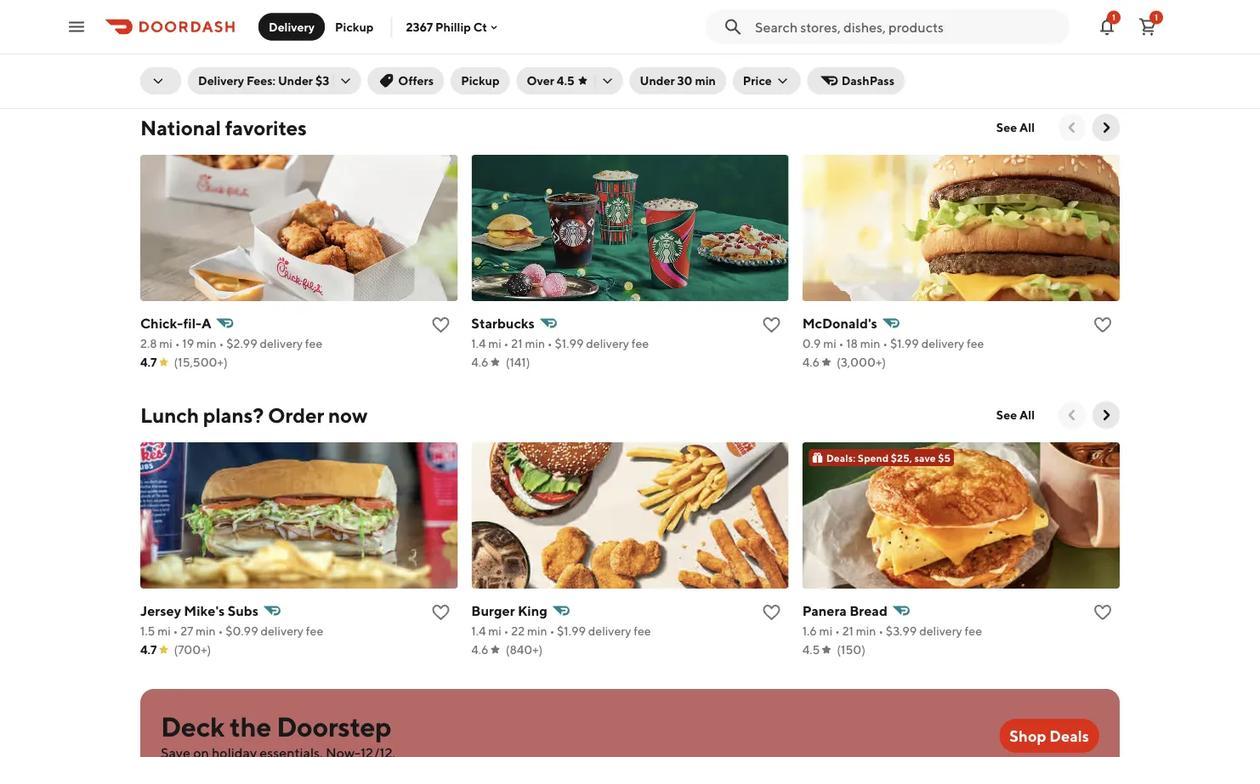 Task type: vqa. For each thing, say whether or not it's contained in the screenshot.
See All Link for Lunch plans? Order now
yes



Task type: describe. For each thing, give the bounding box(es) containing it.
1 under from the left
[[278, 74, 313, 88]]

1.5 mi • 27 min • $0.99 delivery fee
[[140, 624, 323, 638]]

2.8 mi • 19 min • $2.99 delivery fee
[[140, 336, 323, 350]]

subs
[[228, 603, 259, 619]]

see all for national favorites
[[997, 120, 1035, 134]]

fee for jersey mike's subs
[[306, 624, 323, 638]]

4.6 for lunch plans? order now
[[472, 643, 489, 657]]

$2.99
[[226, 336, 257, 350]]

a
[[202, 315, 211, 331]]

0 vertical spatial next button of carousel image
[[1112, 19, 1129, 36]]

4.7 for national
[[140, 355, 157, 369]]

4.6 down the 0.9
[[803, 355, 820, 369]]

deals:
[[827, 452, 856, 464]]

delivery for jersey mike's subs
[[261, 624, 304, 638]]

under inside button
[[640, 74, 675, 88]]

40welcome,
[[161, 18, 244, 32]]

min for mcdonald's
[[861, 336, 881, 350]]

all for lunch plans? order now
[[1020, 408, 1035, 422]]

shop deals
[[1010, 726, 1090, 745]]

1 button
[[1131, 10, 1165, 44]]

1.4 for lunch plans? order now
[[472, 624, 486, 638]]

lunch
[[140, 403, 199, 427]]

1.5
[[140, 624, 155, 638]]

21 for starbucks
[[511, 336, 523, 350]]

return to dashpass link
[[637, 0, 1120, 94]]

min for panera bread
[[856, 624, 876, 638]]

see all for lunch plans? order now
[[997, 408, 1035, 422]]

2 items, open order cart image
[[1138, 17, 1159, 37]]

national favorites link
[[140, 114, 307, 141]]

click to add this store to your saved list image for starbucks
[[762, 315, 782, 335]]

delivery for delivery fees: under $3
[[198, 74, 244, 88]]

45
[[292, 18, 307, 32]]

national
[[140, 115, 221, 140]]

days
[[309, 18, 334, 32]]

apply promo
[[171, 51, 243, 65]]

offers button
[[368, 67, 444, 94]]

spend
[[858, 452, 889, 464]]

fee for chick-fil-a
[[305, 336, 323, 350]]

code
[[348, 1, 375, 15]]

min for burger king
[[527, 624, 547, 638]]

king
[[518, 603, 548, 619]]

2367
[[406, 20, 433, 34]]

$0.99
[[226, 624, 258, 638]]

dashpass inside button
[[723, 30, 776, 44]]

notification bell image
[[1097, 17, 1118, 37]]

0 horizontal spatial pickup
[[335, 20, 374, 34]]

save
[[161, 1, 187, 15]]

price button
[[733, 67, 801, 94]]

jersey
[[140, 603, 181, 619]]

(840+)
[[506, 643, 543, 657]]

up
[[189, 1, 203, 15]]

2.8
[[140, 336, 157, 350]]

delivery fees: under $3
[[198, 74, 330, 88]]

deals: spend $25, save $5
[[827, 452, 951, 464]]

fee for mcdonald's
[[967, 336, 985, 350]]

fee for burger king
[[634, 624, 651, 638]]

fees:
[[247, 74, 276, 88]]

for
[[275, 18, 290, 32]]

shop deals link
[[1000, 719, 1100, 753]]

(3,000+)
[[837, 355, 886, 369]]

bread
[[850, 603, 888, 619]]

previous button of carousel image for lunch plans? order now
[[1064, 407, 1081, 424]]

$25,
[[891, 452, 913, 464]]

order
[[268, 403, 324, 427]]

2367 phillip ct
[[406, 20, 487, 34]]

starbucks
[[472, 315, 535, 331]]

apply
[[171, 51, 204, 65]]

deck the doorstep
[[161, 710, 392, 742]]

see all link for national favorites
[[987, 114, 1045, 141]]

$10
[[219, 1, 239, 15]]

return to dashpass button
[[658, 24, 786, 51]]

deck the doorstep link
[[161, 709, 986, 757]]

2367 phillip ct button
[[406, 20, 501, 34]]

now
[[328, 403, 368, 427]]

save up to $10 on orders $15+ with code 40welcome, valid for 45 days upon signup
[[161, 1, 403, 32]]

under 30 min
[[640, 74, 716, 88]]

mi for jersey mike's subs
[[158, 624, 171, 638]]

$1.99 for lunch plans? order now
[[557, 624, 586, 638]]

delivery for mcdonald's
[[922, 336, 965, 350]]

delivery for starbucks
[[586, 336, 629, 350]]

chick-fil-a
[[140, 315, 211, 331]]

$15+
[[295, 1, 320, 15]]

panera bread
[[803, 603, 888, 619]]

to inside button
[[709, 30, 721, 44]]

to inside save up to $10 on orders $15+ with code 40welcome, valid for 45 days upon signup
[[206, 1, 217, 15]]

4.5 inside 'over 4.5' button
[[557, 74, 575, 88]]

1.6 mi • 21 min • $3.99 delivery fee
[[803, 624, 982, 638]]

favorites
[[225, 115, 307, 140]]

4.6 for national favorites
[[472, 355, 489, 369]]

plans?
[[203, 403, 264, 427]]

min inside under 30 min button
[[695, 74, 716, 88]]

$3.99
[[886, 624, 917, 638]]

click to add this store to your saved list image
[[431, 602, 451, 623]]

click to add this store to your saved list image for panera bread
[[1093, 602, 1113, 623]]

(700+)
[[174, 643, 211, 657]]



Task type: locate. For each thing, give the bounding box(es) containing it.
all for national favorites
[[1020, 120, 1035, 134]]

delivery for delivery
[[269, 20, 315, 34]]

under
[[278, 74, 313, 88], [640, 74, 675, 88]]

0 horizontal spatial pickup button
[[325, 13, 384, 40]]

click to add this store to your saved list image for chick-fil-a
[[431, 315, 451, 335]]

0 vertical spatial pickup
[[335, 20, 374, 34]]

ct
[[474, 20, 487, 34]]

$1.99 for national favorites
[[555, 336, 584, 350]]

1 for 2 items, open order cart icon
[[1155, 12, 1159, 22]]

0 horizontal spatial to
[[206, 1, 217, 15]]

1 see all from the top
[[997, 120, 1035, 134]]

0 horizontal spatial delivery
[[198, 74, 244, 88]]

0 vertical spatial to
[[206, 1, 217, 15]]

1 vertical spatial dashpass
[[842, 74, 895, 88]]

1 horizontal spatial 1
[[1155, 12, 1159, 22]]

fee for starbucks
[[632, 336, 649, 350]]

deck
[[161, 710, 225, 742]]

0 vertical spatial 1.4
[[472, 336, 486, 350]]

0 horizontal spatial under
[[278, 74, 313, 88]]

1 left 2 items, open order cart icon
[[1113, 12, 1116, 22]]

4.7
[[140, 355, 157, 369], [140, 643, 157, 657]]

pickup down ct
[[461, 74, 500, 88]]

shop
[[1010, 726, 1047, 745]]

min for chick-fil-a
[[197, 336, 217, 350]]

2 4.7 from the top
[[140, 643, 157, 657]]

apply promo button
[[161, 44, 253, 71]]

next button of carousel image for national favorites
[[1098, 119, 1115, 136]]

national favorites
[[140, 115, 307, 140]]

0 vertical spatial see all link
[[987, 114, 1045, 141]]

panera
[[803, 603, 847, 619]]

Store search: begin typing to search for stores available on DoorDash text field
[[755, 17, 1060, 36]]

delivery for panera bread
[[920, 624, 963, 638]]

1.4 down burger
[[472, 624, 486, 638]]

delivery
[[269, 20, 315, 34], [198, 74, 244, 88]]

mi for mcdonald's
[[824, 336, 837, 350]]

previous button of carousel image
[[1064, 119, 1081, 136], [1064, 407, 1081, 424]]

mcdonald's
[[803, 315, 878, 331]]

mi for starbucks
[[488, 336, 502, 350]]

lunch plans? order now link
[[140, 401, 368, 429]]

21 for panera bread
[[843, 624, 854, 638]]

1.4 for national favorites
[[472, 336, 486, 350]]

1 vertical spatial pickup button
[[451, 67, 510, 94]]

mi down the starbucks
[[488, 336, 502, 350]]

next button of carousel image for lunch plans? order now
[[1098, 407, 1115, 424]]

dashpass inside "button"
[[842, 74, 895, 88]]

22
[[511, 624, 525, 638]]

mi right the 0.9
[[824, 336, 837, 350]]

1
[[1113, 12, 1116, 22], [1155, 12, 1159, 22]]

mi right 2.8 on the left top of page
[[159, 336, 173, 350]]

1 1.4 from the top
[[472, 336, 486, 350]]

deals
[[1050, 726, 1090, 745]]

21 up (150)
[[843, 624, 854, 638]]

1 vertical spatial 4.5
[[803, 643, 820, 657]]

see for national favorites
[[997, 120, 1018, 134]]

30
[[678, 74, 693, 88]]

click to add this store to your saved list image
[[431, 315, 451, 335], [762, 315, 782, 335], [1093, 315, 1113, 335], [762, 602, 782, 623], [1093, 602, 1113, 623]]

1 horizontal spatial under
[[640, 74, 675, 88]]

1 horizontal spatial 21
[[843, 624, 854, 638]]

1 vertical spatial delivery
[[198, 74, 244, 88]]

(141)
[[506, 355, 530, 369]]

0 horizontal spatial dashpass
[[723, 30, 776, 44]]

see all link for lunch plans? order now
[[987, 401, 1045, 429]]

click to add this store to your saved list image for burger king
[[762, 602, 782, 623]]

see all link
[[987, 114, 1045, 141], [987, 401, 1045, 429]]

min for jersey mike's subs
[[196, 624, 216, 638]]

see for lunch plans? order now
[[997, 408, 1018, 422]]

min up (141)
[[525, 336, 545, 350]]

1 horizontal spatial delivery
[[269, 20, 315, 34]]

1 vertical spatial 4.7
[[140, 643, 157, 657]]

(150)
[[837, 643, 866, 657]]

2 see from the top
[[997, 408, 1018, 422]]

4.7 down 2.8 on the left top of page
[[140, 355, 157, 369]]

under 30 min button
[[630, 67, 726, 94]]

1 see all link from the top
[[987, 114, 1045, 141]]

delivery down $15+
[[269, 20, 315, 34]]

burger
[[472, 603, 515, 619]]

delivery inside button
[[269, 20, 315, 34]]

on
[[242, 1, 256, 15]]

min right 30
[[695, 74, 716, 88]]

0 vertical spatial pickup button
[[325, 13, 384, 40]]

pickup down code
[[335, 20, 374, 34]]

return to dashpass
[[668, 30, 776, 44]]

pickup
[[335, 20, 374, 34], [461, 74, 500, 88]]

valid
[[247, 18, 272, 32]]

mike's
[[184, 603, 225, 619]]

0 vertical spatial 21
[[511, 336, 523, 350]]

chick-
[[140, 315, 183, 331]]

open menu image
[[66, 17, 87, 37]]

1.4
[[472, 336, 486, 350], [472, 624, 486, 638]]

previous button of carousel image for national favorites
[[1064, 119, 1081, 136]]

price
[[743, 74, 772, 88]]

over
[[527, 74, 555, 88]]

1 horizontal spatial 4.5
[[803, 643, 820, 657]]

0 vertical spatial dashpass
[[723, 30, 776, 44]]

pickup button
[[325, 13, 384, 40], [451, 67, 510, 94]]

1.4 mi • 21 min • $1.99 delivery fee
[[472, 336, 649, 350]]

4.5 right over
[[557, 74, 575, 88]]

1 vertical spatial next button of carousel image
[[1098, 119, 1115, 136]]

upon
[[337, 18, 365, 32]]

next button of carousel image
[[1112, 19, 1129, 36], [1098, 119, 1115, 136], [1098, 407, 1115, 424]]

mi for chick-fil-a
[[159, 336, 173, 350]]

1 all from the top
[[1020, 120, 1035, 134]]

to right return
[[709, 30, 721, 44]]

19
[[182, 336, 194, 350]]

delivery button
[[259, 13, 325, 40]]

dashpass
[[723, 30, 776, 44], [842, 74, 895, 88]]

promo
[[206, 51, 243, 65]]

under left 30
[[640, 74, 675, 88]]

2 1 from the left
[[1155, 12, 1159, 22]]

see all
[[997, 120, 1035, 134], [997, 408, 1035, 422]]

fil-
[[183, 315, 202, 331]]

21 up (141)
[[511, 336, 523, 350]]

phillip
[[436, 20, 471, 34]]

4.6 down burger
[[472, 643, 489, 657]]

0 horizontal spatial 1
[[1113, 12, 1116, 22]]

1 vertical spatial see
[[997, 408, 1018, 422]]

0 horizontal spatial 4.5
[[557, 74, 575, 88]]

fee
[[305, 336, 323, 350], [632, 336, 649, 350], [967, 336, 985, 350], [306, 624, 323, 638], [634, 624, 651, 638], [965, 624, 982, 638]]

1 vertical spatial 1.4
[[472, 624, 486, 638]]

0 horizontal spatial 21
[[511, 336, 523, 350]]

1 4.7 from the top
[[140, 355, 157, 369]]

4.7 down 1.5 on the bottom left
[[140, 643, 157, 657]]

(15,500+)
[[174, 355, 228, 369]]

over 4.5 button
[[517, 67, 623, 94]]

mi right '1.6'
[[820, 624, 833, 638]]

delivery
[[260, 336, 303, 350], [586, 336, 629, 350], [922, 336, 965, 350], [261, 624, 304, 638], [588, 624, 631, 638], [920, 624, 963, 638]]

1 horizontal spatial to
[[709, 30, 721, 44]]

0 vertical spatial see
[[997, 120, 1018, 134]]

with
[[322, 1, 346, 15]]

delivery down promo
[[198, 74, 244, 88]]

1 previous button of carousel image from the top
[[1064, 119, 1081, 136]]

1 see from the top
[[997, 120, 1018, 134]]

1 vertical spatial all
[[1020, 408, 1035, 422]]

return
[[668, 30, 706, 44]]

0 vertical spatial delivery
[[269, 20, 315, 34]]

0.9
[[803, 336, 821, 350]]

dashpass up the price
[[723, 30, 776, 44]]

1 inside button
[[1155, 12, 1159, 22]]

2 see all link from the top
[[987, 401, 1045, 429]]

1 vertical spatial see all
[[997, 408, 1035, 422]]

2 previous button of carousel image from the top
[[1064, 407, 1081, 424]]

min right 18
[[861, 336, 881, 350]]

signup
[[367, 18, 403, 32]]

to right up
[[206, 1, 217, 15]]

fee for panera bread
[[965, 624, 982, 638]]

2 vertical spatial next button of carousel image
[[1098, 407, 1115, 424]]

2 all from the top
[[1020, 408, 1035, 422]]

1 vertical spatial to
[[709, 30, 721, 44]]

1 vertical spatial 21
[[843, 624, 854, 638]]

see
[[997, 120, 1018, 134], [997, 408, 1018, 422]]

4.7 for lunch
[[140, 643, 157, 657]]

0 vertical spatial previous button of carousel image
[[1064, 119, 1081, 136]]

0.9 mi • 18 min • $1.99 delivery fee
[[803, 336, 985, 350]]

burger king
[[472, 603, 548, 619]]

mi for panera bread
[[820, 624, 833, 638]]

1 horizontal spatial dashpass
[[842, 74, 895, 88]]

0 vertical spatial all
[[1020, 120, 1035, 134]]

over 4.5
[[527, 74, 575, 88]]

1 right the notification bell icon
[[1155, 12, 1159, 22]]

•
[[175, 336, 180, 350], [219, 336, 224, 350], [504, 336, 509, 350], [548, 336, 553, 350], [839, 336, 844, 350], [883, 336, 888, 350], [173, 624, 178, 638], [218, 624, 223, 638], [504, 624, 509, 638], [550, 624, 555, 638], [835, 624, 840, 638], [879, 624, 884, 638]]

27
[[181, 624, 193, 638]]

0 vertical spatial 4.7
[[140, 355, 157, 369]]

2 1.4 from the top
[[472, 624, 486, 638]]

orders
[[258, 1, 292, 15]]

1 horizontal spatial pickup
[[461, 74, 500, 88]]

$5
[[938, 452, 951, 464]]

to
[[206, 1, 217, 15], [709, 30, 721, 44]]

delivery for chick-fil-a
[[260, 336, 303, 350]]

2 see all from the top
[[997, 408, 1035, 422]]

mi for burger king
[[488, 624, 502, 638]]

under left $3
[[278, 74, 313, 88]]

min right 19
[[197, 336, 217, 350]]

the
[[230, 710, 271, 742]]

all
[[1020, 120, 1035, 134], [1020, 408, 1035, 422]]

doorstep
[[277, 710, 392, 742]]

min right '27'
[[196, 624, 216, 638]]

4.5 down '1.6'
[[803, 643, 820, 657]]

1 vertical spatial see all link
[[987, 401, 1045, 429]]

4.6 left (141)
[[472, 355, 489, 369]]

mi down burger
[[488, 624, 502, 638]]

dashpass down store search: begin typing to search for stores available on doordash text field
[[842, 74, 895, 88]]

min for starbucks
[[525, 336, 545, 350]]

1 vertical spatial pickup
[[461, 74, 500, 88]]

1.6
[[803, 624, 817, 638]]

1.4 mi • 22 min • $1.99 delivery fee
[[472, 624, 651, 638]]

min right the 22
[[527, 624, 547, 638]]

lunch plans? order now
[[140, 403, 368, 427]]

18
[[847, 336, 858, 350]]

offers
[[398, 74, 434, 88]]

min down bread
[[856, 624, 876, 638]]

1.4 down the starbucks
[[472, 336, 486, 350]]

1 vertical spatial previous button of carousel image
[[1064, 407, 1081, 424]]

0 vertical spatial 4.5
[[557, 74, 575, 88]]

2 under from the left
[[640, 74, 675, 88]]

mi right 1.5 on the bottom left
[[158, 624, 171, 638]]

delivery for burger king
[[588, 624, 631, 638]]

save
[[915, 452, 936, 464]]

1 horizontal spatial pickup button
[[451, 67, 510, 94]]

0 vertical spatial see all
[[997, 120, 1035, 134]]

$3
[[315, 74, 330, 88]]

1 1 from the left
[[1113, 12, 1116, 22]]

1 for the notification bell icon
[[1113, 12, 1116, 22]]

click to add this store to your saved list image for mcdonald's
[[1093, 315, 1113, 335]]



